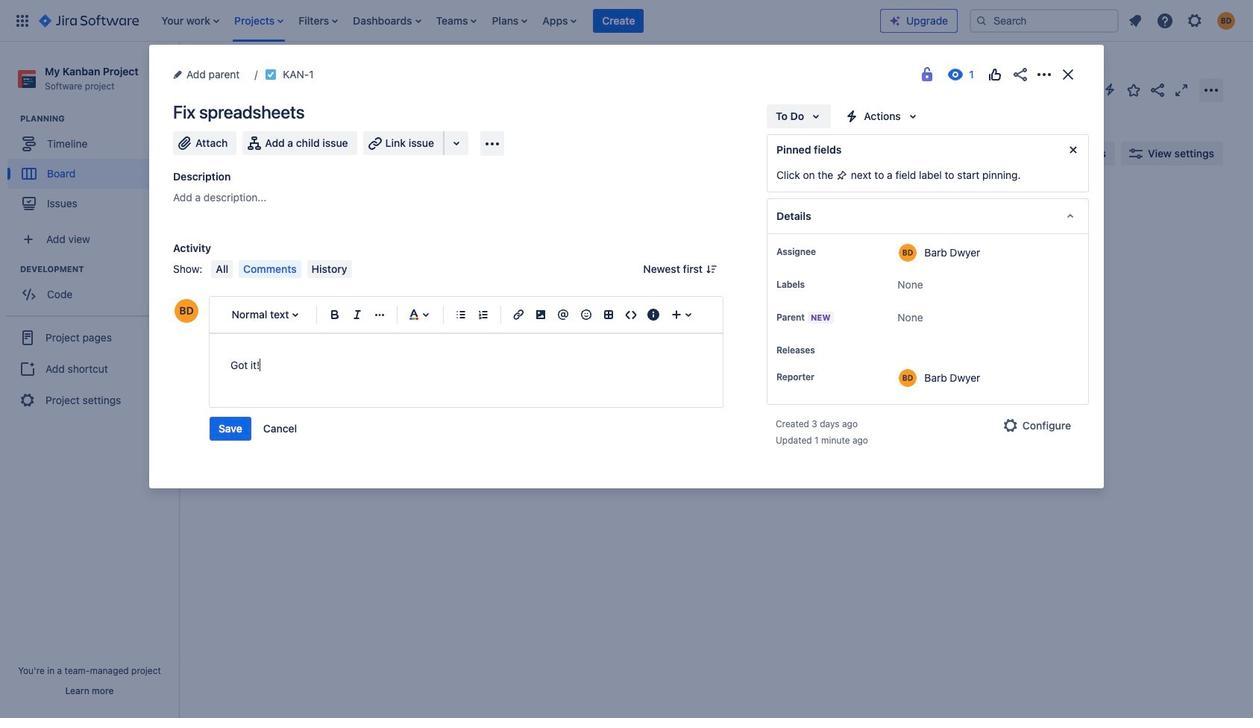 Task type: locate. For each thing, give the bounding box(es) containing it.
Comment - Main content area, start typing to enter text. text field
[[231, 357, 702, 375]]

close image
[[1060, 66, 1078, 84]]

group
[[7, 113, 178, 223], [7, 264, 178, 314], [6, 316, 173, 422], [210, 417, 306, 441]]

code snippet image
[[622, 306, 640, 324]]

more formatting image
[[371, 306, 389, 324]]

menu bar
[[209, 260, 355, 278]]

hide message image
[[1065, 141, 1083, 159]]

2 heading from the top
[[20, 264, 178, 276]]

1 list item from the left
[[157, 0, 224, 41]]

details element
[[767, 199, 1090, 234]]

Search field
[[970, 9, 1120, 32]]

link web pages and more image
[[448, 134, 466, 152]]

list item
[[157, 0, 224, 41], [230, 0, 288, 41], [294, 0, 343, 41], [349, 0, 426, 41], [432, 0, 482, 41], [488, 0, 532, 41], [538, 0, 582, 41], [594, 0, 644, 41]]

0 horizontal spatial task image
[[222, 270, 234, 282]]

0 vertical spatial more information about barb dwyer image
[[900, 244, 918, 262]]

more information about barb dwyer image for assignee pin to top. only you can see pinned fields. icon at the right of page
[[900, 244, 918, 262]]

assignee pin to top. only you can see pinned fields. image
[[820, 246, 831, 258]]

3 list item from the left
[[294, 0, 343, 41]]

None search field
[[970, 9, 1120, 32]]

1 horizontal spatial task image
[[265, 69, 277, 81]]

0 vertical spatial heading
[[20, 113, 178, 125]]

search image
[[976, 15, 988, 26]]

add people image
[[367, 145, 385, 163]]

1 more information about barb dwyer image from the top
[[900, 244, 918, 262]]

7 list item from the left
[[538, 0, 582, 41]]

dialog
[[149, 45, 1105, 489]]

primary element
[[9, 0, 881, 41]]

create column image
[[843, 196, 861, 213]]

bold ⌘b image
[[326, 306, 344, 324]]

1 vertical spatial heading
[[20, 264, 178, 276]]

enter full screen image
[[1173, 81, 1191, 99]]

vote options: no one has voted for this issue yet. image
[[987, 66, 1005, 84]]

0 horizontal spatial list
[[154, 0, 881, 41]]

star kan board image
[[1126, 81, 1143, 99]]

numbered list ⌘⇧7 image
[[475, 306, 493, 324]]

italic ⌘i image
[[349, 306, 367, 324]]

1 heading from the top
[[20, 113, 178, 125]]

bullet list ⌘⇧8 image
[[452, 306, 470, 324]]

banner
[[0, 0, 1254, 42]]

actions image
[[1036, 66, 1054, 84]]

labels pin to top. only you can see pinned fields. image
[[808, 279, 820, 291]]

0 vertical spatial task image
[[265, 69, 277, 81]]

table image
[[600, 306, 618, 324]]

task image
[[265, 69, 277, 81], [222, 270, 234, 282]]

jira software image
[[39, 12, 139, 29], [39, 12, 139, 29]]

heading
[[20, 113, 178, 125], [20, 264, 178, 276]]

2 more information about barb dwyer image from the top
[[900, 369, 918, 387]]

1 vertical spatial more information about barb dwyer image
[[900, 369, 918, 387]]

more information about barb dwyer image
[[900, 244, 918, 262], [900, 369, 918, 387]]

list
[[154, 0, 881, 41], [1123, 7, 1245, 34]]



Task type: vqa. For each thing, say whether or not it's contained in the screenshot.
Settings image at the top right
no



Task type: describe. For each thing, give the bounding box(es) containing it.
emoji image
[[577, 306, 595, 324]]

copy link to issue image
[[311, 68, 323, 80]]

6 list item from the left
[[488, 0, 532, 41]]

more information about barb dwyer image for reporter pin to top. only you can see pinned fields. image
[[900, 369, 918, 387]]

Search this board text field
[[210, 140, 279, 167]]

4 list item from the left
[[349, 0, 426, 41]]

2 list item from the left
[[230, 0, 288, 41]]

sidebar element
[[0, 42, 179, 719]]

link image
[[510, 306, 528, 324]]

add app image
[[484, 135, 502, 153]]

add image, video, or file image
[[532, 306, 550, 324]]

8 list item from the left
[[594, 0, 644, 41]]

info panel image
[[645, 306, 663, 324]]

mention image
[[555, 306, 573, 324]]

1 horizontal spatial list
[[1123, 7, 1245, 34]]

reporter pin to top. only you can see pinned fields. image
[[818, 372, 830, 384]]

1 vertical spatial task image
[[222, 270, 234, 282]]

5 list item from the left
[[432, 0, 482, 41]]



